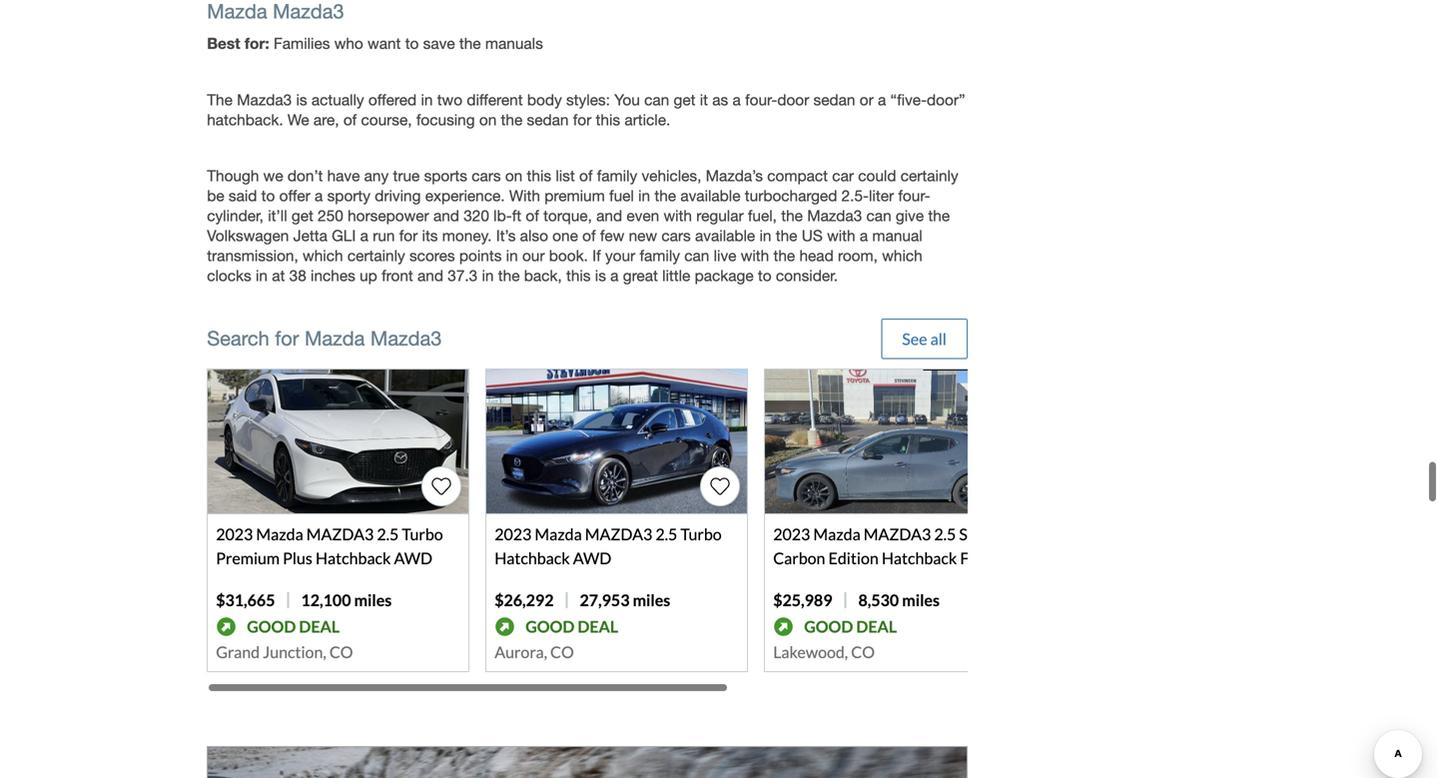 Task type: vqa. For each thing, say whether or not it's contained in the screenshot.
the leftmost get
yes



Task type: describe. For each thing, give the bounding box(es) containing it.
if
[[593, 247, 601, 265]]

this inside the mazda3 is actually offered in two different body styles: you can get it as a four-door sedan or a "five-door" hatchback. we are, of course, focusing on the sedan for this article.
[[596, 111, 621, 129]]

turbo for 2023 mazda mazda3 2.5 turbo hatchback awd
[[681, 525, 722, 544]]

families
[[274, 35, 330, 53]]

driving
[[375, 187, 421, 205]]

aurora,
[[495, 643, 548, 662]]

volkswagen
[[207, 227, 289, 245]]

1 which from the left
[[303, 247, 343, 265]]

2023 mazda mazda3 2.5 s carbon edition hatchback fwd
[[774, 525, 998, 568]]

a right or
[[878, 91, 887, 109]]

clocks
[[207, 267, 251, 285]]

room,
[[838, 247, 878, 265]]

aurora, co
[[495, 643, 574, 662]]

for:
[[245, 34, 269, 53]]

good for $31,665
[[247, 617, 296, 637]]

actually
[[312, 91, 364, 109]]

one
[[553, 227, 578, 245]]

0 horizontal spatial family
[[597, 167, 638, 185]]

grand junction, co
[[216, 643, 353, 662]]

regular
[[697, 207, 744, 225]]

awd inside 2023 mazda mazda3 2.5 turbo premium plus hatchback awd
[[394, 549, 433, 568]]

of right ft
[[526, 207, 539, 225]]

mazda for 2023 mazda mazda3 2.5 turbo hatchback awd
[[535, 525, 582, 544]]

2023 mazda mazda3 2.5 turbo hatchback awd
[[495, 525, 722, 568]]

also
[[520, 227, 548, 245]]

hatchback.
[[207, 111, 283, 129]]

great
[[623, 267, 658, 285]]

a up 250
[[315, 187, 323, 205]]

mazda3 for plus
[[307, 525, 374, 544]]

vehicles,
[[642, 167, 702, 185]]

package
[[695, 267, 754, 285]]

37.3
[[448, 267, 478, 285]]

320
[[464, 207, 489, 225]]

"five-
[[891, 91, 927, 109]]

2 which from the left
[[882, 247, 923, 265]]

the down turbocharged
[[782, 207, 803, 225]]

gli
[[332, 227, 356, 245]]

body
[[527, 91, 562, 109]]

2 vertical spatial can
[[685, 247, 710, 265]]

1 vertical spatial can
[[867, 207, 892, 225]]

any
[[364, 167, 389, 185]]

in down "fuel,"
[[760, 227, 772, 245]]

said
[[229, 187, 257, 205]]

our
[[523, 247, 545, 265]]

2.5 for 2023 mazda mazda3 2.5 turbo premium plus hatchback awd
[[377, 525, 399, 544]]

miles for 12,100 miles
[[354, 591, 392, 610]]

$26,292
[[495, 591, 554, 610]]

up
[[360, 267, 377, 285]]

on inside the mazda3 is actually offered in two different body styles: you can get it as a four-door sedan or a "five-door" hatchback. we are, of course, focusing on the sedan for this article.
[[479, 111, 497, 129]]

in up even
[[639, 187, 651, 205]]

lakewood, co
[[774, 643, 875, 662]]

to inside best for: families who want to save the manuals
[[405, 35, 419, 53]]

course,
[[361, 111, 412, 129]]

27,953 miles
[[580, 591, 671, 610]]

2023 mazda mazda3 2.5 s carbon edition hatchback fwd image
[[766, 370, 1026, 514]]

carbon
[[774, 549, 826, 568]]

1 vertical spatial sedan
[[527, 111, 569, 129]]

0 horizontal spatial certainly
[[348, 247, 405, 265]]

four- inside though we don't have any true sports cars on this list of family vehicles, mazda's compact car could certainly be said to offer a sporty driving experience. with premium fuel in the available turbocharged 2.5-liter four- cylinder, it'll get 250 horsepower and 320 lb-ft of torque, and even with regular fuel, the mazda3 can give the volkswagen jetta gli a run for its money. it's also one of few new cars available in the us with a manual transmission, which certainly scores points in our book. if your family can live with the head room, which clocks in at 38 inches up front and 37.3 in the back, this is a great little package to consider.
[[899, 187, 931, 205]]

1 horizontal spatial with
[[741, 247, 770, 265]]

mazda's
[[706, 167, 763, 185]]

see all
[[903, 329, 947, 349]]

live
[[714, 247, 737, 265]]

book.
[[549, 247, 588, 265]]

mazda for 2023 mazda mazda3 2.5 s carbon edition hatchback fwd
[[814, 525, 861, 544]]

in left the at
[[256, 267, 268, 285]]

few
[[600, 227, 625, 245]]

ft
[[512, 207, 522, 225]]

38
[[289, 267, 307, 285]]

1 horizontal spatial cars
[[662, 227, 691, 245]]

the inside the mazda3 is actually offered in two different body styles: you can get it as a four-door sedan or a "five-door" hatchback. we are, of course, focusing on the sedan for this article.
[[501, 111, 523, 129]]

good deal for 12,100
[[247, 617, 340, 637]]

$25,989
[[774, 591, 833, 610]]

money.
[[442, 227, 492, 245]]

cylinder,
[[207, 207, 264, 225]]

the up 'consider.'
[[774, 247, 796, 265]]

points
[[460, 247, 502, 265]]

see all link
[[882, 319, 968, 359]]

are,
[[314, 111, 339, 129]]

co for aurora,
[[551, 643, 574, 662]]

in down points
[[482, 267, 494, 285]]

0 vertical spatial available
[[681, 187, 741, 205]]

hatchback inside 2023 mazda mazda3 2.5 turbo hatchback awd
[[495, 549, 570, 568]]

be
[[207, 187, 224, 205]]

us
[[802, 227, 823, 245]]

with
[[509, 187, 540, 205]]

all
[[931, 329, 947, 349]]

2023 mazda mazda3 2.5 turbo hatchback awd image
[[487, 370, 748, 514]]

on inside though we don't have any true sports cars on this list of family vehicles, mazda's compact car could certainly be said to offer a sporty driving experience. with premium fuel in the available turbocharged 2.5-liter four- cylinder, it'll get 250 horsepower and 320 lb-ft of torque, and even with regular fuel, the mazda3 can give the volkswagen jetta gli a run for its money. it's also one of few new cars available in the us with a manual transmission, which certainly scores points in our book. if your family can live with the head room, which clocks in at 38 inches up front and 37.3 in the back, this is a great little package to consider.
[[505, 167, 523, 185]]

head
[[800, 247, 834, 265]]

1 horizontal spatial mazda3
[[371, 327, 442, 350]]

0 horizontal spatial this
[[527, 167, 552, 185]]

edition
[[829, 549, 879, 568]]

good for $26,292
[[526, 617, 575, 637]]

in inside the mazda3 is actually offered in two different body styles: you can get it as a four-door sedan or a "five-door" hatchback. we are, of course, focusing on the sedan for this article.
[[421, 91, 433, 109]]

12,100
[[301, 591, 351, 610]]

2023 for 2023 mazda mazda3 2.5 turbo premium plus hatchback awd
[[216, 525, 253, 544]]

search
[[207, 327, 270, 350]]

in down it's
[[506, 247, 518, 265]]

lb-
[[494, 207, 512, 225]]

fuel,
[[748, 207, 777, 225]]

two
[[437, 91, 463, 109]]

2023 mazda mazda3 2.5 turbo premium plus hatchback awd
[[216, 525, 443, 568]]

car
[[833, 167, 854, 185]]

best
[[207, 34, 240, 53]]

focusing
[[416, 111, 475, 129]]

liter
[[869, 187, 894, 205]]

the inside best for: families who want to save the manuals
[[460, 35, 481, 53]]

is inside the mazda3 is actually offered in two different body styles: you can get it as a four-door sedan or a "five-door" hatchback. we are, of course, focusing on the sedan for this article.
[[296, 91, 307, 109]]

mazda3 inside the mazda3 is actually offered in two different body styles: you can get it as a four-door sedan or a "five-door" hatchback. we are, of course, focusing on the sedan for this article.
[[237, 91, 292, 109]]

even
[[627, 207, 660, 225]]

miles for 8,530 miles
[[903, 591, 940, 610]]

deal for 27,953 miles
[[578, 617, 619, 637]]

list
[[556, 167, 575, 185]]

turbocharged
[[745, 187, 838, 205]]

mazda3 for edition
[[864, 525, 931, 544]]

your
[[605, 247, 636, 265]]

door"
[[927, 91, 966, 109]]



Task type: locate. For each thing, give the bounding box(es) containing it.
2.5 for 2023 mazda mazda3 2.5 turbo hatchback awd
[[656, 525, 678, 544]]

2023 up premium
[[216, 525, 253, 544]]

0 vertical spatial sedan
[[814, 91, 856, 109]]

the left us
[[776, 227, 798, 245]]

good deal down 27,953
[[526, 617, 619, 637]]

four- right the as
[[745, 91, 778, 109]]

2.5 inside 2023 mazda mazda3 2.5 s carbon edition hatchback fwd
[[935, 525, 956, 544]]

cars
[[472, 167, 501, 185], [662, 227, 691, 245]]

2 horizontal spatial 2023
[[774, 525, 811, 544]]

turbo for 2023 mazda mazda3 2.5 turbo premium plus hatchback awd
[[402, 525, 443, 544]]

mazda3
[[237, 91, 292, 109], [808, 207, 863, 225], [371, 327, 442, 350]]

1 vertical spatial mazda3
[[808, 207, 863, 225]]

miles right 8,530
[[903, 591, 940, 610]]

lakewood,
[[774, 643, 849, 662]]

a left run at the top left
[[360, 227, 369, 245]]

manual
[[873, 227, 923, 245]]

1 horizontal spatial co
[[551, 643, 574, 662]]

the right save
[[460, 35, 481, 53]]

0 horizontal spatial 2.5
[[377, 525, 399, 544]]

1 good from the left
[[247, 617, 296, 637]]

for left its
[[399, 227, 418, 245]]

0 horizontal spatial miles
[[354, 591, 392, 610]]

for inside the mazda3 is actually offered in two different body styles: you can get it as a four-door sedan or a "five-door" hatchback. we are, of course, focusing on the sedan for this article.
[[573, 111, 592, 129]]

can
[[645, 91, 670, 109], [867, 207, 892, 225], [685, 247, 710, 265]]

2.5 inside 2023 mazda mazda3 2.5 turbo premium plus hatchback awd
[[377, 525, 399, 544]]

we
[[288, 111, 309, 129]]

with up room,
[[827, 227, 856, 245]]

1 vertical spatial available
[[695, 227, 756, 245]]

get left it
[[674, 91, 696, 109]]

mazda3 inside 2023 mazda mazda3 2.5 turbo premium plus hatchback awd
[[307, 525, 374, 544]]

mazda3 for awd
[[585, 525, 653, 544]]

2.5 up 12,100 miles
[[377, 525, 399, 544]]

awd inside 2023 mazda mazda3 2.5 turbo hatchback awd
[[573, 549, 612, 568]]

0 horizontal spatial good deal
[[247, 617, 340, 637]]

2 2.5 from the left
[[656, 525, 678, 544]]

8,530 miles
[[859, 591, 940, 610]]

available up regular
[[681, 187, 741, 205]]

hatchback up 12,100 miles
[[316, 549, 391, 568]]

2 vertical spatial this
[[566, 267, 591, 285]]

0 vertical spatial family
[[597, 167, 638, 185]]

good up aurora, co
[[526, 617, 575, 637]]

can up article.
[[645, 91, 670, 109]]

inches
[[311, 267, 356, 285]]

0 horizontal spatial deal
[[299, 617, 340, 637]]

as
[[713, 91, 729, 109]]

0 horizontal spatial mazda3
[[307, 525, 374, 544]]

3 2.5 from the left
[[935, 525, 956, 544]]

1 horizontal spatial this
[[566, 267, 591, 285]]

good deal up lakewood, co
[[805, 617, 897, 637]]

0 horizontal spatial with
[[664, 207, 692, 225]]

2 horizontal spatial to
[[758, 267, 772, 285]]

the left back,
[[498, 267, 520, 285]]

is
[[296, 91, 307, 109], [595, 267, 606, 285]]

which down manual on the top of page
[[882, 247, 923, 265]]

2 horizontal spatial can
[[867, 207, 892, 225]]

it's
[[496, 227, 516, 245]]

the mazda3 is actually offered in two different body styles: you can get it as a four-door sedan or a "five-door" hatchback. we are, of course, focusing on the sedan for this article.
[[207, 91, 966, 129]]

four- inside the mazda3 is actually offered in two different body styles: you can get it as a four-door sedan or a "five-door" hatchback. we are, of course, focusing on the sedan for this article.
[[745, 91, 778, 109]]

0 vertical spatial mazda3
[[237, 91, 292, 109]]

it'll
[[268, 207, 287, 225]]

turbo inside 2023 mazda mazda3 2.5 turbo hatchback awd
[[681, 525, 722, 544]]

0 vertical spatial cars
[[472, 167, 501, 185]]

3 deal from the left
[[857, 617, 897, 637]]

on down different
[[479, 111, 497, 129]]

of right list
[[580, 167, 593, 185]]

sedan down body
[[527, 111, 569, 129]]

3 miles from the left
[[903, 591, 940, 610]]

for right "search"
[[275, 327, 299, 350]]

a down "your" at top
[[611, 267, 619, 285]]

at
[[272, 267, 285, 285]]

1 horizontal spatial on
[[505, 167, 523, 185]]

can left live
[[685, 247, 710, 265]]

1 vertical spatial four-
[[899, 187, 931, 205]]

family up fuel
[[597, 167, 638, 185]]

get inside though we don't have any true sports cars on this list of family vehicles, mazda's compact car could certainly be said to offer a sporty driving experience. with premium fuel in the available turbocharged 2.5-liter four- cylinder, it'll get 250 horsepower and 320 lb-ft of torque, and even with regular fuel, the mazda3 can give the volkswagen jetta gli a run for its money. it's also one of few new cars available in the us with a manual transmission, which certainly scores points in our book. if your family can live with the head room, which clocks in at 38 inches up front and 37.3 in the back, this is a great little package to consider.
[[292, 207, 314, 225]]

save
[[423, 35, 455, 53]]

mazda3 up plus
[[307, 525, 374, 544]]

jetta
[[293, 227, 328, 245]]

0 vertical spatial get
[[674, 91, 696, 109]]

co right "junction,"
[[330, 643, 353, 662]]

2 vertical spatial with
[[741, 247, 770, 265]]

1 2.5 from the left
[[377, 525, 399, 544]]

1 awd from the left
[[394, 549, 433, 568]]

2 horizontal spatial mazda3
[[808, 207, 863, 225]]

mazda3 down 2.5-
[[808, 207, 863, 225]]

2023 up $26,292
[[495, 525, 532, 544]]

for inside though we don't have any true sports cars on this list of family vehicles, mazda's compact car could certainly be said to offer a sporty driving experience. with premium fuel in the available turbocharged 2.5-liter four- cylinder, it'll get 250 horsepower and 320 lb-ft of torque, and even with regular fuel, the mazda3 can give the volkswagen jetta gli a run for its money. it's also one of few new cars available in the us with a manual transmission, which certainly scores points in our book. if your family can live with the head room, which clocks in at 38 inches up front and 37.3 in the back, this is a great little package to consider.
[[399, 227, 418, 245]]

the down different
[[501, 111, 523, 129]]

0 vertical spatial four-
[[745, 91, 778, 109]]

1 horizontal spatial 2023
[[495, 525, 532, 544]]

of
[[344, 111, 357, 129], [580, 167, 593, 185], [526, 207, 539, 225], [583, 227, 596, 245]]

the down vehicles,
[[655, 187, 676, 205]]

deal for 8,530 miles
[[857, 617, 897, 637]]

mazda3 up edition
[[864, 525, 931, 544]]

article.
[[625, 111, 671, 129]]

this
[[596, 111, 621, 129], [527, 167, 552, 185], [566, 267, 591, 285]]

though we don't have any true sports cars on this list of family vehicles, mazda's compact car could certainly be said to offer a sporty driving experience. with premium fuel in the available turbocharged 2.5-liter four- cylinder, it'll get 250 horsepower and 320 lb-ft of torque, and even with regular fuel, the mazda3 can give the volkswagen jetta gli a run for its money. it's also one of few new cars available in the us with a manual transmission, which certainly scores points in our book. if your family can live with the head room, which clocks in at 38 inches up front and 37.3 in the back, this is a great little package to consider.
[[207, 167, 959, 285]]

search for mazda mazda3
[[207, 327, 442, 350]]

1 mazda3 from the left
[[307, 525, 374, 544]]

1 hatchback from the left
[[316, 549, 391, 568]]

little
[[663, 267, 691, 285]]

1 horizontal spatial can
[[685, 247, 710, 265]]

for down styles:
[[573, 111, 592, 129]]

on up with
[[505, 167, 523, 185]]

1 vertical spatial with
[[827, 227, 856, 245]]

the right give
[[929, 207, 950, 225]]

2.5 inside 2023 mazda mazda3 2.5 turbo hatchback awd
[[656, 525, 678, 544]]

1 vertical spatial cars
[[662, 227, 691, 245]]

a up room,
[[860, 227, 868, 245]]

2 horizontal spatial hatchback
[[882, 549, 957, 568]]

0 horizontal spatial awd
[[394, 549, 433, 568]]

good deal for 8,530
[[805, 617, 897, 637]]

is down "if"
[[595, 267, 606, 285]]

2 awd from the left
[[573, 549, 612, 568]]

0 horizontal spatial can
[[645, 91, 670, 109]]

get down offer
[[292, 207, 314, 225]]

sedan
[[814, 91, 856, 109], [527, 111, 569, 129]]

back,
[[524, 267, 562, 285]]

mazda3 down front
[[371, 327, 442, 350]]

can inside the mazda3 is actually offered in two different body styles: you can get it as a four-door sedan or a "five-door" hatchback. we are, of course, focusing on the sedan for this article.
[[645, 91, 670, 109]]

scores
[[410, 247, 455, 265]]

door
[[778, 91, 810, 109]]

0 horizontal spatial get
[[292, 207, 314, 225]]

3 hatchback from the left
[[882, 549, 957, 568]]

8,530
[[859, 591, 899, 610]]

1 horizontal spatial turbo
[[681, 525, 722, 544]]

of up "if"
[[583, 227, 596, 245]]

2023 inside 2023 mazda mazda3 2.5 s carbon edition hatchback fwd
[[774, 525, 811, 544]]

mazda3 inside 2023 mazda mazda3 2.5 turbo hatchback awd
[[585, 525, 653, 544]]

co right the aurora,
[[551, 643, 574, 662]]

mazda for 2023 mazda mazda3 2.5 turbo premium plus hatchback awd
[[256, 525, 303, 544]]

to right package
[[758, 267, 772, 285]]

sporty
[[327, 187, 371, 205]]

2 horizontal spatial co
[[852, 643, 875, 662]]

deal down 8,530
[[857, 617, 897, 637]]

2 good from the left
[[526, 617, 575, 637]]

four- up give
[[899, 187, 931, 205]]

250
[[318, 207, 344, 225]]

1 2023 from the left
[[216, 525, 253, 544]]

who
[[334, 35, 363, 53]]

mazda3 up the hatchback.
[[237, 91, 292, 109]]

1 vertical spatial on
[[505, 167, 523, 185]]

2 horizontal spatial for
[[573, 111, 592, 129]]

3 good deal from the left
[[805, 617, 897, 637]]

with right live
[[741, 247, 770, 265]]

1 vertical spatial family
[[640, 247, 680, 265]]

1 vertical spatial get
[[292, 207, 314, 225]]

0 vertical spatial can
[[645, 91, 670, 109]]

junction,
[[263, 643, 326, 662]]

2 horizontal spatial 2.5
[[935, 525, 956, 544]]

2023 for 2023 mazda mazda3 2.5 s carbon edition hatchback fwd
[[774, 525, 811, 544]]

1 vertical spatial this
[[527, 167, 552, 185]]

1 horizontal spatial sedan
[[814, 91, 856, 109]]

2.5 for 2023 mazda mazda3 2.5 s carbon edition hatchback fwd
[[935, 525, 956, 544]]

sports
[[424, 167, 468, 185]]

3 good from the left
[[805, 617, 854, 637]]

mazda inside 2023 mazda mazda3 2.5 turbo hatchback awd
[[535, 525, 582, 544]]

is inside though we don't have any true sports cars on this list of family vehicles, mazda's compact car could certainly be said to offer a sporty driving experience. with premium fuel in the available turbocharged 2.5-liter four- cylinder, it'll get 250 horsepower and 320 lb-ft of torque, and even with regular fuel, the mazda3 can give the volkswagen jetta gli a run for its money. it's also one of few new cars available in the us with a manual transmission, which certainly scores points in our book. if your family can live with the head room, which clocks in at 38 inches up front and 37.3 in the back, this is a great little package to consider.
[[595, 267, 606, 285]]

0 vertical spatial certainly
[[901, 167, 959, 185]]

hatchback
[[316, 549, 391, 568], [495, 549, 570, 568], [882, 549, 957, 568]]

on
[[479, 111, 497, 129], [505, 167, 523, 185]]

which
[[303, 247, 343, 265], [882, 247, 923, 265]]

hatchback for premium
[[316, 549, 391, 568]]

1 vertical spatial to
[[261, 187, 275, 205]]

family up little
[[640, 247, 680, 265]]

2 miles from the left
[[633, 591, 671, 610]]

1 horizontal spatial good
[[526, 617, 575, 637]]

$31,665
[[216, 591, 275, 610]]

mazda3 inside though we don't have any true sports cars on this list of family vehicles, mazda's compact car could certainly be said to offer a sporty driving experience. with premium fuel in the available turbocharged 2.5-liter four- cylinder, it'll get 250 horsepower and 320 lb-ft of torque, and even with regular fuel, the mazda3 can give the volkswagen jetta gli a run for its money. it's also one of few new cars available in the us with a manual transmission, which certainly scores points in our book. if your family can live with the head room, which clocks in at 38 inches up front and 37.3 in the back, this is a great little package to consider.
[[808, 207, 863, 225]]

0 horizontal spatial good
[[247, 617, 296, 637]]

0 horizontal spatial which
[[303, 247, 343, 265]]

with right even
[[664, 207, 692, 225]]

2 2023 from the left
[[495, 525, 532, 544]]

0 horizontal spatial sedan
[[527, 111, 569, 129]]

mazda up plus
[[256, 525, 303, 544]]

1 horizontal spatial for
[[399, 227, 418, 245]]

cars up experience.
[[472, 167, 501, 185]]

2.5
[[377, 525, 399, 544], [656, 525, 678, 544], [935, 525, 956, 544]]

and down scores
[[418, 267, 444, 285]]

co right lakewood,
[[852, 643, 875, 662]]

2 horizontal spatial this
[[596, 111, 621, 129]]

is up we
[[296, 91, 307, 109]]

good up grand junction, co
[[247, 617, 296, 637]]

good deal for 27,953
[[526, 617, 619, 637]]

styles:
[[566, 91, 610, 109]]

mazda up edition
[[814, 525, 861, 544]]

2 horizontal spatial mazda3
[[864, 525, 931, 544]]

of inside the mazda3 is actually offered in two different body styles: you can get it as a four-door sedan or a "five-door" hatchback. we are, of course, focusing on the sedan for this article.
[[344, 111, 357, 129]]

want
[[368, 35, 401, 53]]

have
[[327, 167, 360, 185]]

sedan left or
[[814, 91, 856, 109]]

mazda inside 2023 mazda mazda3 2.5 turbo premium plus hatchback awd
[[256, 525, 303, 544]]

0 horizontal spatial co
[[330, 643, 353, 662]]

best for: families who want to save the manuals
[[207, 34, 543, 53]]

0 horizontal spatial for
[[275, 327, 299, 350]]

deal down 27,953
[[578, 617, 619, 637]]

2 vertical spatial to
[[758, 267, 772, 285]]

1 deal from the left
[[299, 617, 340, 637]]

2023 for 2023 mazda mazda3 2.5 turbo hatchback awd
[[495, 525, 532, 544]]

hatchback up 8,530 miles
[[882, 549, 957, 568]]

turbo
[[402, 525, 443, 544], [681, 525, 722, 544]]

1 turbo from the left
[[402, 525, 443, 544]]

0 horizontal spatial four-
[[745, 91, 778, 109]]

0 horizontal spatial 2023
[[216, 525, 253, 544]]

transmission,
[[207, 247, 299, 265]]

a right the as
[[733, 91, 741, 109]]

grand
[[216, 643, 260, 662]]

3 mazda3 from the left
[[864, 525, 931, 544]]

mazda3 up 27,953 miles
[[585, 525, 653, 544]]

1 horizontal spatial which
[[882, 247, 923, 265]]

1 horizontal spatial awd
[[573, 549, 612, 568]]

12,100 miles
[[301, 591, 392, 610]]

hatchback inside 2023 mazda mazda3 2.5 s carbon edition hatchback fwd
[[882, 549, 957, 568]]

1 horizontal spatial to
[[405, 35, 419, 53]]

horsepower
[[348, 207, 429, 225]]

2 good deal from the left
[[526, 617, 619, 637]]

good up lakewood, co
[[805, 617, 854, 637]]

1 horizontal spatial family
[[640, 247, 680, 265]]

hatchback for carbon
[[882, 549, 957, 568]]

2 horizontal spatial miles
[[903, 591, 940, 610]]

2 deal from the left
[[578, 617, 619, 637]]

2 horizontal spatial deal
[[857, 617, 897, 637]]

2 horizontal spatial good
[[805, 617, 854, 637]]

and up few
[[597, 207, 623, 225]]

premium
[[545, 187, 605, 205]]

1 co from the left
[[330, 643, 353, 662]]

2 horizontal spatial with
[[827, 227, 856, 245]]

27,953
[[580, 591, 630, 610]]

1 horizontal spatial hatchback
[[495, 549, 570, 568]]

mazda3 inside 2023 mazda mazda3 2.5 s carbon edition hatchback fwd
[[864, 525, 931, 544]]

2 turbo from the left
[[681, 525, 722, 544]]

true
[[393, 167, 420, 185]]

2 mazda3 from the left
[[585, 525, 653, 544]]

0 horizontal spatial cars
[[472, 167, 501, 185]]

to down we
[[261, 187, 275, 205]]

certainly
[[901, 167, 959, 185], [348, 247, 405, 265]]

premium
[[216, 549, 280, 568]]

mazda down inches
[[305, 327, 365, 350]]

3 co from the left
[[852, 643, 875, 662]]

0 vertical spatial this
[[596, 111, 621, 129]]

this down book.
[[566, 267, 591, 285]]

2 vertical spatial for
[[275, 327, 299, 350]]

or
[[860, 91, 874, 109]]

2023 mazda mazda3 2.5 turbo premium plus hatchback awd image
[[208, 370, 469, 514]]

get inside the mazda3 is actually offered in two different body styles: you can get it as a four-door sedan or a "five-door" hatchback. we are, of course, focusing on the sedan for this article.
[[674, 91, 696, 109]]

2024 mercedes-benz e-class image
[[207, 747, 968, 778]]

0 vertical spatial on
[[479, 111, 497, 129]]

mazda up $26,292
[[535, 525, 582, 544]]

hatchback inside 2023 mazda mazda3 2.5 turbo premium plus hatchback awd
[[316, 549, 391, 568]]

0 horizontal spatial to
[[261, 187, 275, 205]]

good deal
[[247, 617, 340, 637], [526, 617, 619, 637], [805, 617, 897, 637]]

1 horizontal spatial miles
[[633, 591, 671, 610]]

co for lakewood,
[[852, 643, 875, 662]]

this down you on the top left of page
[[596, 111, 621, 129]]

good deal up "junction,"
[[247, 617, 340, 637]]

1 vertical spatial certainly
[[348, 247, 405, 265]]

cars right "new"
[[662, 227, 691, 245]]

can down liter
[[867, 207, 892, 225]]

deal for 12,100 miles
[[299, 617, 340, 637]]

1 horizontal spatial get
[[674, 91, 696, 109]]

0 vertical spatial to
[[405, 35, 419, 53]]

2.5-
[[842, 187, 869, 205]]

don't
[[288, 167, 323, 185]]

consider.
[[776, 267, 838, 285]]

which up inches
[[303, 247, 343, 265]]

1 horizontal spatial certainly
[[901, 167, 959, 185]]

compact
[[768, 167, 828, 185]]

2023 up carbon
[[774, 525, 811, 544]]

torque,
[[544, 207, 592, 225]]

2023 inside 2023 mazda mazda3 2.5 turbo hatchback awd
[[495, 525, 532, 544]]

in left two
[[421, 91, 433, 109]]

certainly up give
[[901, 167, 959, 185]]

its
[[422, 227, 438, 245]]

miles for 27,953 miles
[[633, 591, 671, 610]]

front
[[382, 267, 413, 285]]

1 horizontal spatial mazda3
[[585, 525, 653, 544]]

1 horizontal spatial deal
[[578, 617, 619, 637]]

deal down 12,100
[[299, 617, 340, 637]]

miles right 27,953
[[633, 591, 671, 610]]

available up live
[[695, 227, 756, 245]]

3 2023 from the left
[[774, 525, 811, 544]]

0 vertical spatial is
[[296, 91, 307, 109]]

to left save
[[405, 35, 419, 53]]

1 horizontal spatial 2.5
[[656, 525, 678, 544]]

certainly down run at the top left
[[348, 247, 405, 265]]

turbo inside 2023 mazda mazda3 2.5 turbo premium plus hatchback awd
[[402, 525, 443, 544]]

in
[[421, 91, 433, 109], [639, 187, 651, 205], [760, 227, 772, 245], [506, 247, 518, 265], [256, 267, 268, 285], [482, 267, 494, 285]]

1 vertical spatial for
[[399, 227, 418, 245]]

2 vertical spatial mazda3
[[371, 327, 442, 350]]

miles right 12,100
[[354, 591, 392, 610]]

1 horizontal spatial four-
[[899, 187, 931, 205]]

run
[[373, 227, 395, 245]]

2 co from the left
[[551, 643, 574, 662]]

and
[[434, 207, 460, 225], [597, 207, 623, 225], [418, 267, 444, 285]]

though
[[207, 167, 259, 185]]

1 miles from the left
[[354, 591, 392, 610]]

of down actually
[[344, 111, 357, 129]]

experience.
[[425, 187, 505, 205]]

1 vertical spatial is
[[595, 267, 606, 285]]

and up its
[[434, 207, 460, 225]]

1 horizontal spatial good deal
[[526, 617, 619, 637]]

2 hatchback from the left
[[495, 549, 570, 568]]

2.5 left 's' on the right
[[935, 525, 956, 544]]

this up with
[[527, 167, 552, 185]]

2 horizontal spatial good deal
[[805, 617, 897, 637]]

1 horizontal spatial is
[[595, 267, 606, 285]]

0 vertical spatial for
[[573, 111, 592, 129]]

0 horizontal spatial mazda3
[[237, 91, 292, 109]]

0 vertical spatial with
[[664, 207, 692, 225]]

0 horizontal spatial turbo
[[402, 525, 443, 544]]

with
[[664, 207, 692, 225], [827, 227, 856, 245], [741, 247, 770, 265]]

0 horizontal spatial on
[[479, 111, 497, 129]]

offered
[[369, 91, 417, 109]]

good for $25,989
[[805, 617, 854, 637]]

0 horizontal spatial hatchback
[[316, 549, 391, 568]]

1 good deal from the left
[[247, 617, 340, 637]]

the
[[207, 91, 233, 109]]

2023 inside 2023 mazda mazda3 2.5 turbo premium plus hatchback awd
[[216, 525, 253, 544]]

2.5 up 27,953 miles
[[656, 525, 678, 544]]

hatchback up $26,292
[[495, 549, 570, 568]]

mazda inside 2023 mazda mazda3 2.5 s carbon edition hatchback fwd
[[814, 525, 861, 544]]

see
[[903, 329, 928, 349]]



